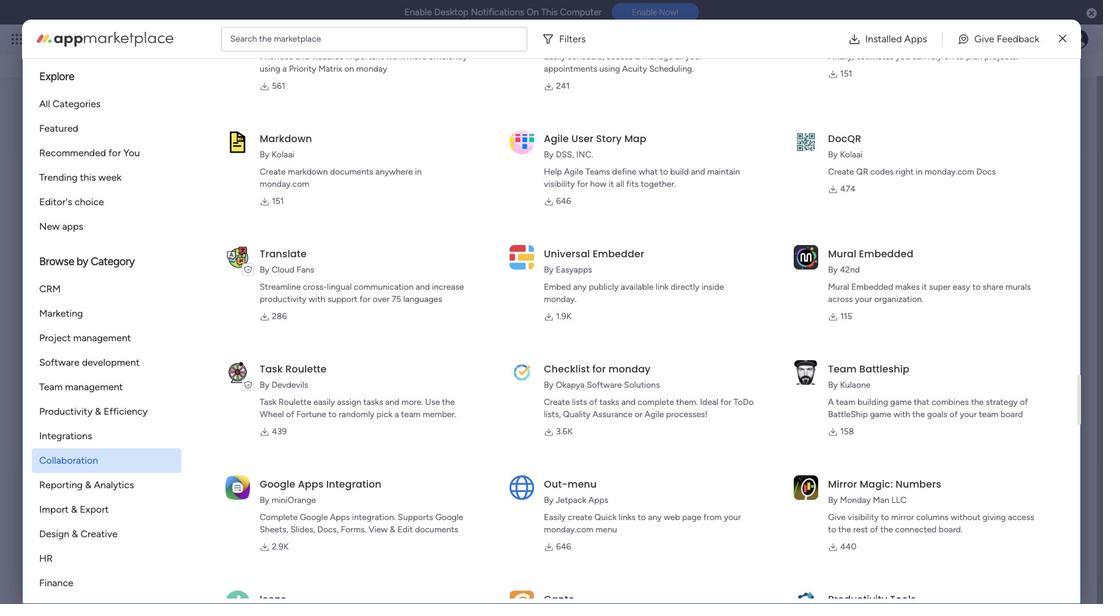 Task type: locate. For each thing, give the bounding box(es) containing it.
more
[[407, 51, 427, 62]]

1 horizontal spatial with
[[894, 409, 911, 420]]

tasks inside task roulette easily assign tasks and more. use the wheel of fortune to randomly pick a team member.
[[364, 397, 383, 408]]

this
[[541, 7, 558, 18]]

to down easily
[[329, 409, 337, 420]]

your right from
[[724, 512, 741, 523]]

visibility down help
[[544, 179, 575, 189]]

app logo image for checklist for monday
[[510, 360, 534, 385]]

1 horizontal spatial support
[[992, 382, 1022, 392]]

0 vertical spatial roulette
[[286, 362, 327, 376]]

& for reporting & analytics
[[85, 479, 91, 491]]

>
[[143, 246, 149, 257], [347, 246, 352, 257]]

in inside create markdown documents anywhere in monday.com
[[415, 167, 422, 177]]

agile
[[544, 132, 569, 146], [564, 167, 584, 177], [645, 409, 664, 420]]

1 vertical spatial any
[[648, 512, 662, 523]]

to inside help agile teams define what to build and maintain visibility for how it all fits together.
[[660, 167, 668, 177]]

give inside give visibility to mirror columns without giving access to the rest of the connected board.
[[829, 512, 846, 523]]

enable inside button
[[632, 8, 658, 17]]

apps up can
[[905, 33, 928, 44]]

give feedback button
[[948, 27, 1050, 51]]

1 vertical spatial team
[[39, 381, 63, 393]]

646 for by
[[556, 542, 571, 552]]

invite inside button
[[804, 397, 825, 408]]

featured
[[39, 123, 78, 134]]

roulette up devdevils
[[286, 362, 327, 376]]

to right easy
[[973, 282, 981, 292]]

1 vertical spatial software
[[587, 380, 622, 390]]

workspace for component icon
[[375, 246, 416, 257]]

projects.
[[985, 51, 1019, 62]]

& left edit
[[390, 525, 396, 535]]

project management
[[39, 332, 131, 344]]

0 horizontal spatial monday.com
[[260, 179, 309, 189]]

recently
[[56, 102, 102, 116]]

0 vertical spatial support
[[328, 294, 358, 305]]

0 horizontal spatial all
[[616, 179, 624, 189]]

1 horizontal spatial it
[[922, 282, 928, 292]]

1 tasks from the left
[[364, 397, 383, 408]]

them.
[[677, 397, 698, 408]]

available
[[621, 282, 654, 292]]

646 down create
[[556, 542, 571, 552]]

0 horizontal spatial quick
[[595, 512, 617, 523]]

easily up appointments at the top of the page
[[544, 51, 566, 62]]

your right across at the right
[[856, 294, 873, 305]]

1 task from the top
[[260, 362, 283, 376]]

0 horizontal spatial invite
[[132, 397, 157, 408]]

2 tasks from the left
[[600, 397, 620, 408]]

& inside easily schedule, access & manage all your appointments using acuity scheduling.
[[635, 51, 641, 62]]

1 mural from the top
[[829, 247, 857, 261]]

by down markdown
[[260, 150, 270, 160]]

team down the strategy at the right bottom of page
[[979, 409, 999, 420]]

1 vertical spatial easily
[[544, 512, 566, 523]]

1 horizontal spatial get
[[977, 382, 990, 392]]

agile down complete
[[645, 409, 664, 420]]

2 kolaai from the left
[[840, 150, 863, 160]]

monday.com inside create markdown documents anywhere in monday.com
[[260, 179, 309, 189]]

& inside complete google apps integration. supports google sheets, slides, docs, forms. view & edit documents
[[390, 525, 396, 535]]

collaborating
[[275, 397, 333, 408]]

to inside task roulette easily assign tasks and more. use the wheel of fortune to randomly pick a team member.
[[329, 409, 337, 420]]

use
[[425, 397, 440, 408]]

easily inside easily create quick links to any web page from your monday.com menu
[[544, 512, 566, 523]]

0 horizontal spatial using
[[260, 64, 280, 74]]

2 horizontal spatial team
[[979, 409, 999, 420]]

0 horizontal spatial tasks
[[364, 397, 383, 408]]

1 horizontal spatial quick
[[1005, 48, 1030, 60]]

0 vertical spatial quick
[[1005, 48, 1030, 60]]

access inside easily schedule, access & manage all your appointments using acuity scheduling.
[[607, 51, 633, 62]]

quick down feedback
[[1005, 48, 1030, 60]]

learn inside help center element
[[938, 382, 959, 392]]

columns
[[917, 512, 949, 523]]

tasks inside create lists of tasks and complete them. ideal for todo lists, quality assurance or agile processes!
[[600, 397, 620, 408]]

by up complete at the bottom of page
[[260, 495, 270, 506]]

universal
[[544, 247, 590, 261]]

menu
[[568, 477, 597, 491], [596, 525, 617, 535]]

trending
[[39, 172, 78, 183]]

your
[[686, 51, 703, 62], [93, 55, 113, 66], [856, 294, 873, 305], [159, 397, 179, 408], [960, 409, 977, 420], [724, 512, 741, 523]]

main up communication
[[354, 246, 372, 257]]

apps inside complete google apps integration. supports google sheets, slides, docs, forms. view & edit documents
[[330, 512, 350, 523]]

of right the lists
[[590, 397, 598, 408]]

1 kolaai from the left
[[272, 150, 294, 160]]

1 vertical spatial learn
[[938, 382, 959, 392]]

1 horizontal spatial google
[[300, 512, 328, 523]]

1 horizontal spatial work management > main workspace
[[273, 246, 416, 257]]

forms.
[[341, 525, 367, 535]]

work inside prioritise and visualise important work more efficiently using a priority matrix on monday
[[386, 51, 405, 62]]

apps up docs,
[[330, 512, 350, 523]]

the
[[259, 33, 272, 44], [442, 397, 455, 408], [972, 397, 984, 408], [913, 409, 926, 420], [839, 525, 852, 535], [881, 525, 894, 535]]

marketplace
[[274, 33, 321, 44]]

and inside prioritise and visualise important work more efficiently using a priority matrix on monday
[[296, 51, 310, 62]]

apps inside out-menu by jetpack apps
[[589, 495, 609, 506]]

1 vertical spatial get
[[977, 382, 990, 392]]

1 horizontal spatial enable
[[632, 8, 658, 17]]

private board image
[[55, 226, 68, 239]]

solutions
[[624, 380, 660, 390]]

1 vertical spatial menu
[[596, 525, 617, 535]]

matrix
[[319, 64, 342, 74]]

sheets,
[[260, 525, 288, 535]]

in right 'right'
[[916, 167, 923, 177]]

documents inside complete google apps integration. supports google sheets, slides, docs, forms. view & edit documents
[[415, 525, 459, 535]]

2 horizontal spatial monday
[[609, 362, 651, 376]]

finally,
[[829, 51, 855, 62]]

randomly
[[339, 409, 375, 420]]

access up explore on the top left of the page
[[60, 55, 90, 66]]

0 vertical spatial menu
[[568, 477, 597, 491]]

a right pick on the bottom of the page
[[395, 409, 399, 420]]

0 vertical spatial get
[[925, 274, 940, 286]]

devdevils
[[272, 380, 308, 390]]

2 vertical spatial monday.com
[[544, 525, 594, 535]]

kolaai for docqr
[[840, 150, 863, 160]]

workspaces up analytics
[[75, 463, 135, 476]]

app logo image for team battleship
[[794, 360, 819, 385]]

0 vertical spatial documents
[[330, 167, 374, 177]]

apps marketplace image
[[37, 32, 173, 46]]

2 vertical spatial give
[[829, 512, 846, 523]]

your inside easily schedule, access & manage all your appointments using acuity scheduling.
[[686, 51, 703, 62]]

151 down finally,
[[841, 69, 853, 79]]

0 vertical spatial software
[[39, 357, 80, 368]]

in
[[415, 167, 422, 177], [916, 167, 923, 177]]

learn up organization.
[[889, 274, 914, 286]]

help
[[544, 167, 562, 177]]

0 vertical spatial learn
[[889, 274, 914, 286]]

0 vertical spatial any
[[573, 282, 587, 292]]

by down docqr
[[829, 150, 838, 160]]

help center element
[[889, 356, 1073, 405]]

give down monday
[[829, 512, 846, 523]]

0 horizontal spatial support
[[328, 294, 358, 305]]

translate
[[260, 247, 307, 261]]

lottie animation element
[[542, 31, 887, 78]]

invite for invite
[[804, 397, 825, 408]]

2 task from the top
[[260, 397, 277, 408]]

mural inside mural embedded makes it super easy to share murals across your organization.
[[829, 282, 850, 292]]

app logo image left checklist
[[510, 360, 534, 385]]

1 horizontal spatial in
[[916, 167, 923, 177]]

app logo image left 42nd
[[794, 245, 819, 269]]

app logo image left markdown
[[226, 130, 250, 154]]

0 horizontal spatial learn
[[889, 274, 914, 286]]

integration
[[326, 477, 382, 491]]

the up 'member.' on the left bottom
[[442, 397, 455, 408]]

in for docqr
[[916, 167, 923, 177]]

game down building
[[870, 409, 892, 420]]

&
[[635, 51, 641, 62], [916, 274, 922, 286], [95, 406, 101, 417], [85, 479, 91, 491], [71, 504, 77, 515], [390, 525, 396, 535], [72, 528, 78, 540]]

0 horizontal spatial any
[[573, 282, 587, 292]]

to down 'man'
[[881, 512, 890, 523]]

151
[[841, 69, 853, 79], [272, 196, 284, 207]]

google up miniorange
[[260, 477, 296, 491]]

work management > main workspace for component image
[[70, 246, 213, 257]]

notifications image
[[889, 33, 901, 45]]

get right makes
[[925, 274, 940, 286]]

0 vertical spatial it
[[609, 179, 614, 189]]

tasks up assurance
[[600, 397, 620, 408]]

by left cloud
[[260, 265, 270, 275]]

all inside help agile teams define what to build and maintain visibility for how it all fits together.
[[616, 179, 624, 189]]

maintain
[[708, 167, 740, 177]]

using left the acuity
[[600, 64, 620, 74]]

monday work management
[[55, 32, 190, 46]]

and inside task roulette easily assign tasks and more. use the wheel of fortune to randomly pick a team member.
[[385, 397, 400, 408]]

1 horizontal spatial search
[[1033, 48, 1063, 60]]

main inside work management > main workspace link
[[354, 246, 372, 257]]

get
[[925, 274, 940, 286], [977, 382, 990, 392]]

embedded inside mural embedded makes it super easy to share murals across your organization.
[[852, 282, 894, 292]]

all up scheduling.
[[675, 51, 684, 62]]

1 horizontal spatial software
[[587, 380, 622, 390]]

dss,
[[556, 150, 574, 160]]

team inside team battleship by kulaone
[[829, 362, 857, 376]]

for left "over"
[[360, 294, 371, 305]]

0 horizontal spatial enable
[[405, 7, 432, 18]]

work management > main workspace up "lingual"
[[273, 246, 416, 257]]

select product image
[[11, 33, 23, 45]]

team inside task roulette easily assign tasks and more. use the wheel of fortune to randomly pick a team member.
[[401, 409, 421, 420]]

2 using from the left
[[600, 64, 620, 74]]

1 horizontal spatial create
[[544, 397, 570, 408]]

app logo image up invite button
[[794, 360, 819, 385]]

easily for easily schedule, access & manage all your appointments using acuity scheduling.
[[544, 51, 566, 62]]

1 in from the left
[[415, 167, 422, 177]]

& left efficiency at the bottom left of page
[[95, 406, 101, 417]]

0 vertical spatial agile
[[544, 132, 569, 146]]

of inside give visibility to mirror columns without giving access to the rest of the connected board.
[[871, 525, 879, 535]]

1 horizontal spatial documents
[[415, 525, 459, 535]]

monday.com down markdown
[[260, 179, 309, 189]]

561
[[272, 81, 285, 91]]

1 vertical spatial 646
[[556, 542, 571, 552]]

work management > main workspace down notes
[[70, 246, 213, 257]]

it right how
[[609, 179, 614, 189]]

installed apps
[[866, 33, 928, 44]]

all left fits
[[616, 179, 624, 189]]

monday up solutions
[[609, 362, 651, 376]]

0 horizontal spatial with
[[309, 294, 326, 305]]

no thanks
[[740, 397, 779, 408]]

0 vertical spatial 646
[[556, 196, 571, 207]]

0 horizontal spatial give
[[829, 512, 846, 523]]

computer
[[560, 7, 602, 18]]

roulette down devdevils
[[279, 397, 312, 408]]

app logo image for mirror magic: numbers
[[794, 475, 819, 500]]

app logo image left docqr
[[794, 130, 819, 154]]

roy mann image
[[68, 336, 93, 360]]

links
[[619, 512, 636, 523]]

1 horizontal spatial kolaai
[[840, 150, 863, 160]]

qr
[[857, 167, 869, 177]]

you
[[896, 51, 910, 62]]

monday.com down create
[[544, 525, 594, 535]]

and inside create lists of tasks and complete them. ideal for todo lists, quality assurance or agile processes!
[[622, 397, 636, 408]]

get inside help center element
[[977, 382, 990, 392]]

agile inside create lists of tasks and complete them. ideal for todo lists, quality assurance or agile processes!
[[645, 409, 664, 420]]

> for component icon
[[347, 246, 352, 257]]

1 vertical spatial with
[[894, 409, 911, 420]]

support inside help center element
[[992, 382, 1022, 392]]

1 vertical spatial quick
[[595, 512, 617, 523]]

team for team battleship
[[979, 409, 999, 420]]

any
[[573, 282, 587, 292], [648, 512, 662, 523]]

easily inside easily schedule, access & manage all your appointments using acuity scheduling.
[[544, 51, 566, 62]]

create inside create lists of tasks and complete them. ideal for todo lists, quality assurance or agile processes!
[[544, 397, 570, 408]]

0 vertical spatial mural
[[829, 247, 857, 261]]

app logo image left mirror at right
[[794, 475, 819, 500]]

embed any publicly available link directly inside monday.
[[544, 282, 724, 305]]

v2 user feedback image
[[899, 47, 908, 61]]

give
[[975, 33, 995, 44], [913, 49, 932, 60], [829, 512, 846, 523]]

1 vertical spatial mural
[[829, 282, 850, 292]]

that
[[914, 397, 930, 408]]

1 vertical spatial search
[[1033, 48, 1063, 60]]

quality
[[563, 409, 591, 420]]

0 horizontal spatial on
[[345, 64, 354, 74]]

roulette inside "task roulette by devdevils"
[[286, 362, 327, 376]]

assign
[[337, 397, 361, 408]]

getting started element
[[889, 297, 1073, 346]]

all
[[675, 51, 684, 62], [616, 179, 624, 189]]

management
[[124, 32, 190, 46], [91, 246, 141, 257], [294, 246, 345, 257], [73, 332, 131, 344], [65, 381, 123, 393]]

map
[[625, 132, 647, 146]]

of right rest
[[871, 525, 879, 535]]

0 vertical spatial game
[[891, 397, 912, 408]]

your left teammates on the left of page
[[159, 397, 179, 408]]

battleship
[[829, 409, 868, 420]]

notes
[[72, 226, 99, 238]]

software
[[39, 357, 80, 368], [587, 380, 622, 390]]

1 vertical spatial it
[[922, 282, 928, 292]]

by up embed
[[544, 265, 554, 275]]

quickly
[[25, 55, 58, 66]]

1 horizontal spatial all
[[675, 51, 684, 62]]

in for markdown
[[415, 167, 422, 177]]

1 vertical spatial support
[[992, 382, 1022, 392]]

apps image
[[969, 33, 982, 45]]

by inside google apps integration by miniorange
[[260, 495, 270, 506]]

and up languages
[[416, 282, 430, 292]]

mural up 42nd
[[829, 247, 857, 261]]

0 horizontal spatial create
[[260, 167, 286, 177]]

2 easily from the top
[[544, 512, 566, 523]]

assurance
[[593, 409, 633, 420]]

kolaai inside markdown by kolaai
[[272, 150, 294, 160]]

2 horizontal spatial monday.com
[[925, 167, 975, 177]]

access right giving
[[1009, 512, 1035, 523]]

1 vertical spatial on
[[345, 64, 354, 74]]

and up pick on the bottom of the page
[[385, 397, 400, 408]]

to up together.
[[660, 167, 668, 177]]

& up the acuity
[[635, 51, 641, 62]]

2 mural from the top
[[829, 282, 850, 292]]

page
[[683, 512, 702, 523]]

software up the lists
[[587, 380, 622, 390]]

0 vertical spatial visibility
[[544, 179, 575, 189]]

prioritise
[[260, 51, 293, 62]]

any down easyapps
[[573, 282, 587, 292]]

lists
[[572, 397, 587, 408]]

main down analytics
[[97, 499, 121, 513]]

workspace image
[[59, 499, 89, 528]]

embedded down mural embedded by 42nd
[[852, 282, 894, 292]]

1 easily from the top
[[544, 51, 566, 62]]

give feedback
[[975, 33, 1040, 44]]

& for design & creative
[[72, 528, 78, 540]]

1 using from the left
[[260, 64, 280, 74]]

roulette inside task roulette easily assign tasks and more. use the wheel of fortune to randomly pick a team member.
[[279, 397, 312, 408]]

task inside task roulette easily assign tasks and more. use the wheel of fortune to randomly pick a team member.
[[260, 397, 277, 408]]

get up the strategy at the right bottom of page
[[977, 382, 990, 392]]

0 vertical spatial a
[[283, 64, 287, 74]]

main for component image
[[151, 246, 169, 257]]

1 vertical spatial a
[[395, 409, 399, 420]]

1 horizontal spatial workspaces
[[227, 55, 279, 66]]

team for management
[[39, 381, 63, 393]]

286
[[272, 311, 287, 322]]

& left super
[[916, 274, 922, 286]]

google right the supports
[[435, 512, 464, 523]]

0 horizontal spatial in
[[415, 167, 422, 177]]

for inside checklist for monday by okapya software solutions
[[593, 362, 606, 376]]

your down combines
[[960, 409, 977, 420]]

component image
[[55, 245, 66, 256]]

0 vertical spatial monday.com
[[925, 167, 975, 177]]

create down markdown by kolaai
[[260, 167, 286, 177]]

0 horizontal spatial 151
[[272, 196, 284, 207]]

2 horizontal spatial give
[[975, 33, 995, 44]]

help agile teams define what to build and maintain visibility for how it all fits together.
[[544, 167, 740, 189]]

app logo image for mural embedded
[[794, 245, 819, 269]]

0 vertical spatial task
[[260, 362, 283, 376]]

management up quickly access your recent boards, inbox and workspaces
[[124, 32, 190, 46]]

embedder
[[593, 247, 645, 261]]

2 > from the left
[[347, 246, 352, 257]]

by inside mirror magic: numbers by monday man llc
[[829, 495, 838, 506]]

2 horizontal spatial create
[[829, 167, 855, 177]]

quick left links
[[595, 512, 617, 523]]

0 horizontal spatial main
[[97, 499, 121, 513]]

app logo image
[[226, 130, 250, 154], [510, 130, 534, 154], [794, 130, 819, 154], [226, 245, 250, 269], [510, 245, 534, 269], [794, 245, 819, 269], [226, 360, 250, 385], [510, 360, 534, 385], [794, 360, 819, 385], [226, 475, 250, 500], [510, 475, 534, 500], [794, 475, 819, 500]]

teammates
[[181, 397, 231, 408]]

by up the "start"
[[260, 380, 270, 390]]

monday.com left the docs
[[925, 167, 975, 177]]

help image
[[1026, 33, 1039, 45]]

app logo image for docqr
[[794, 130, 819, 154]]

new apps
[[39, 221, 83, 232]]

for right ideal
[[721, 397, 732, 408]]

2 in from the left
[[916, 167, 923, 177]]

0 horizontal spatial google
[[260, 477, 296, 491]]

1 work management > main workspace from the left
[[70, 246, 213, 257]]

monday up quickly
[[55, 32, 97, 46]]

enable desktop notifications on this computer
[[405, 7, 602, 18]]

give up v2 bolt switch icon
[[975, 33, 995, 44]]

create for markdown
[[260, 167, 286, 177]]

team for task roulette
[[401, 409, 421, 420]]

151 up translate
[[272, 196, 284, 207]]

team up productivity
[[39, 381, 63, 393]]

1 > from the left
[[143, 246, 149, 257]]

a inside task roulette easily assign tasks and more. use the wheel of fortune to randomly pick a team member.
[[395, 409, 399, 420]]

create inside create markdown documents anywhere in monday.com
[[260, 167, 286, 177]]

docs
[[977, 167, 997, 177]]

1 horizontal spatial invite
[[804, 397, 825, 408]]

support up the strategy at the right bottom of page
[[992, 382, 1022, 392]]

directly
[[671, 282, 700, 292]]

task for task roulette easily assign tasks and more. use the wheel of fortune to randomly pick a team member.
[[260, 397, 277, 408]]

of inside create lists of tasks and complete them. ideal for todo lists, quality assurance or agile processes!
[[590, 397, 598, 408]]

1 vertical spatial workspaces
[[75, 463, 135, 476]]

1 vertical spatial 151
[[272, 196, 284, 207]]

by left okapya
[[544, 380, 554, 390]]

1 646 from the top
[[556, 196, 571, 207]]

enable left 'desktop'
[[405, 7, 432, 18]]

> inside work management > main workspace link
[[347, 246, 352, 257]]

kolaai inside docqr by kolaai
[[840, 150, 863, 160]]

the down learn and get support
[[972, 397, 984, 408]]

embedded for mural embedded by 42nd
[[859, 247, 914, 261]]

0 horizontal spatial >
[[143, 246, 149, 257]]

task
[[260, 362, 283, 376], [260, 397, 277, 408]]

and up combines
[[961, 382, 975, 392]]

1 horizontal spatial >
[[347, 246, 352, 257]]

1 vertical spatial monday
[[356, 64, 387, 74]]

link
[[656, 282, 669, 292]]

mural inside mural embedded by 42nd
[[829, 247, 857, 261]]

quick search results list box
[[39, 116, 860, 279]]

share
[[983, 282, 1004, 292]]

0 vertical spatial easily
[[544, 51, 566, 62]]

apps up miniorange
[[298, 477, 324, 491]]

0 vertical spatial team
[[829, 362, 857, 376]]

work management > main workspace for component icon
[[273, 246, 416, 257]]

invite members image
[[943, 33, 955, 45]]

ideal
[[700, 397, 719, 408]]

search the marketplace
[[230, 33, 321, 44]]

0 vertical spatial give
[[975, 33, 995, 44]]

roulette for task roulette by devdevils
[[286, 362, 327, 376]]

for left how
[[577, 179, 588, 189]]

1 horizontal spatial on
[[945, 51, 954, 62]]

finance
[[39, 577, 73, 589]]

& for learn & get inspired
[[916, 274, 922, 286]]

of down collaborating
[[286, 409, 294, 420]]

menu up jetpack
[[568, 477, 597, 491]]

using down prioritise
[[260, 64, 280, 74]]

it inside mural embedded makes it super easy to share murals across your organization.
[[922, 282, 928, 292]]

0 horizontal spatial a
[[283, 64, 287, 74]]

work left more
[[386, 51, 405, 62]]

streamline
[[260, 282, 301, 292]]

1 horizontal spatial using
[[600, 64, 620, 74]]

app logo image for google apps integration
[[226, 475, 250, 500]]

apps
[[905, 33, 928, 44], [298, 477, 324, 491], [589, 495, 609, 506], [330, 512, 350, 523]]

create lists of tasks and complete them. ideal for todo lists, quality assurance or agile processes!
[[544, 397, 754, 420]]

team
[[829, 362, 857, 376], [39, 381, 63, 393]]

give inside "button"
[[975, 33, 995, 44]]

embedded inside mural embedded by 42nd
[[859, 247, 914, 261]]

publicly
[[589, 282, 619, 292]]

2 horizontal spatial access
[[1009, 512, 1035, 523]]

1 horizontal spatial a
[[395, 409, 399, 420]]

and inside help agile teams define what to build and maintain visibility for how it all fits together.
[[691, 167, 706, 177]]

in right anywhere
[[415, 167, 422, 177]]

menu inside easily create quick links to any web page from your monday.com menu
[[596, 525, 617, 535]]

2 work management > main workspace from the left
[[273, 246, 416, 257]]

man
[[873, 495, 890, 506]]

& right design
[[72, 528, 78, 540]]

0 horizontal spatial software
[[39, 357, 80, 368]]

0 horizontal spatial it
[[609, 179, 614, 189]]

agile inside help agile teams define what to build and maintain visibility for how it all fits together.
[[564, 167, 584, 177]]

1 vertical spatial embedded
[[852, 282, 894, 292]]

1 vertical spatial task
[[260, 397, 277, 408]]

documents left anywhere
[[330, 167, 374, 177]]

2 646 from the top
[[556, 542, 571, 552]]



Task type: describe. For each thing, give the bounding box(es) containing it.
team management
[[39, 381, 123, 393]]

all inside easily schedule, access & manage all your appointments using acuity scheduling.
[[675, 51, 684, 62]]

manage
[[643, 51, 673, 62]]

app logo image up invite your teammates and start collaborating
[[226, 360, 250, 385]]

jetpack
[[556, 495, 587, 506]]

templates image image
[[900, 97, 1062, 181]]

hr
[[39, 553, 53, 564]]

and left the "start"
[[233, 397, 250, 408]]

combines
[[932, 397, 969, 408]]

see plans
[[214, 34, 251, 44]]

1 vertical spatial game
[[870, 409, 892, 420]]

visibility inside help agile teams define what to build and maintain visibility for how it all fits together.
[[544, 179, 575, 189]]

close recently visited image
[[39, 102, 54, 116]]

translate by cloud fans
[[260, 247, 314, 275]]

app logo image for universal embedder
[[510, 245, 534, 269]]

out-menu by jetpack apps
[[544, 477, 609, 506]]

component image
[[258, 245, 269, 256]]

crm
[[39, 283, 61, 295]]

across
[[829, 294, 853, 305]]

browse
[[39, 255, 74, 268]]

0 horizontal spatial search
[[230, 33, 257, 44]]

management up fans
[[294, 246, 345, 257]]

software inside checklist for monday by okapya software solutions
[[587, 380, 622, 390]]

without
[[951, 512, 981, 523]]

communication
[[354, 282, 414, 292]]

dapulse x slim image
[[1059, 32, 1067, 46]]

easily
[[314, 397, 335, 408]]

work right component image
[[70, 246, 89, 257]]

give for give visibility to mirror columns without giving access to the rest of the connected board.
[[829, 512, 846, 523]]

can
[[913, 51, 926, 62]]

increase
[[432, 282, 464, 292]]

monday.com for docqr
[[925, 167, 975, 177]]

v2 bolt switch image
[[995, 47, 1002, 61]]

inbox image
[[916, 33, 928, 45]]

work up cloud
[[273, 246, 292, 257]]

1 horizontal spatial team
[[836, 397, 856, 408]]

apps inside google apps integration by miniorange
[[298, 477, 324, 491]]

web
[[664, 512, 680, 523]]

create
[[568, 512, 593, 523]]

of up board
[[1020, 397, 1029, 408]]

quick search button
[[985, 42, 1073, 66]]

your inside easily create quick links to any web page from your monday.com menu
[[724, 512, 741, 523]]

complete
[[638, 397, 674, 408]]

give visibility to mirror columns without giving access to the rest of the connected board.
[[829, 512, 1035, 535]]

646 for story
[[556, 196, 571, 207]]

kulaone
[[840, 380, 871, 390]]

> for component image
[[143, 246, 149, 257]]

using inside prioritise and visualise important work more efficiently using a priority matrix on monday
[[260, 64, 280, 74]]

work up recent
[[99, 32, 121, 46]]

easily create quick links to any web page from your monday.com menu
[[544, 512, 741, 535]]

management up productivity & efficiency
[[65, 381, 123, 393]]

editor's
[[39, 196, 72, 208]]

learn for learn and get support
[[938, 382, 959, 392]]

1 image
[[925, 25, 936, 39]]

task roulette by devdevils
[[260, 362, 327, 390]]

get for inspired
[[925, 274, 940, 286]]

on inside prioritise and visualise important work more efficiently using a priority matrix on monday
[[345, 64, 354, 74]]

monday inside checklist for monday by okapya software solutions
[[609, 362, 651, 376]]

158
[[841, 427, 855, 437]]

appointments
[[544, 64, 598, 74]]

for inside create lists of tasks and complete them. ideal for todo lists, quality assurance or agile processes!
[[721, 397, 732, 408]]

kolaai for markdown
[[272, 150, 294, 160]]

cross-
[[303, 282, 327, 292]]

create markdown documents anywhere in monday.com
[[260, 167, 422, 189]]

0 horizontal spatial monday
[[55, 32, 97, 46]]

easily for easily create quick links to any web page from your monday.com menu
[[544, 512, 566, 523]]

filters
[[560, 33, 586, 44]]

the down mirror
[[881, 525, 894, 535]]

week
[[98, 172, 121, 183]]

edit
[[398, 525, 413, 535]]

search everything image
[[999, 33, 1012, 45]]

analytics
[[94, 479, 134, 491]]

kendall parks image
[[1069, 29, 1089, 49]]

the down that
[[913, 409, 926, 420]]

checklist for monday by okapya software solutions
[[544, 362, 660, 390]]

monday.com for markdown
[[260, 179, 309, 189]]

by inside checklist for monday by okapya software solutions
[[544, 380, 554, 390]]

the left rest
[[839, 525, 852, 535]]

by inside mural embedded by 42nd
[[829, 265, 838, 275]]

search inside button
[[1033, 48, 1063, 60]]

easily schedule, access & manage all your appointments using acuity scheduling.
[[544, 51, 703, 74]]

monday.
[[544, 294, 577, 305]]

your inside mural embedded makes it super easy to share murals across your organization.
[[856, 294, 873, 305]]

installed apps button
[[839, 27, 937, 51]]

give for give feedback
[[975, 33, 995, 44]]

marketing
[[39, 308, 83, 319]]

quick inside easily create quick links to any web page from your monday.com menu
[[595, 512, 617, 523]]

embedded for mural embedded makes it super easy to share murals across your organization.
[[852, 282, 894, 292]]

of inside task roulette easily assign tasks and more. use the wheel of fortune to randomly pick a team member.
[[286, 409, 294, 420]]

roy mann
[[100, 335, 141, 346]]

start
[[252, 397, 272, 408]]

for inside help agile teams define what to build and maintain visibility for how it all fits together.
[[577, 179, 588, 189]]

apps inside button
[[905, 33, 928, 44]]

mirror magic: numbers by monday man llc
[[829, 477, 942, 506]]

mural for mural embedded makes it super easy to share murals across your organization.
[[829, 282, 850, 292]]

for inside streamline cross-lingual communication and increase productivity with support for over 75 languages
[[360, 294, 371, 305]]

quick search
[[1005, 48, 1063, 60]]

out-
[[544, 477, 568, 491]]

integrations
[[39, 430, 92, 442]]

to left plan
[[956, 51, 965, 62]]

by inside team battleship by kulaone
[[829, 380, 838, 390]]

any inside embed any publicly available link directly inside monday.
[[573, 282, 587, 292]]

mural for mural embedded by 42nd
[[829, 247, 857, 261]]

design & creative
[[39, 528, 118, 540]]

recommended
[[39, 147, 106, 159]]

app logo image for agile user story map
[[510, 130, 534, 154]]

m
[[68, 504, 80, 522]]

by inside "task roulette by devdevils"
[[260, 380, 270, 390]]

menu inside out-menu by jetpack apps
[[568, 477, 597, 491]]

dapulse close image
[[1087, 7, 1098, 20]]

easy
[[953, 282, 971, 292]]

fits
[[627, 179, 639, 189]]

and down see
[[208, 55, 224, 66]]

your inside a team building game that combines the strategy of battleship game with the goals of your team board
[[960, 409, 977, 420]]

fans
[[297, 265, 314, 275]]

battleship
[[860, 362, 910, 376]]

schedule,
[[568, 51, 605, 62]]

to inside mural embedded makes it super easy to share murals across your organization.
[[973, 282, 981, 292]]

team for battleship
[[829, 362, 857, 376]]

it inside help agile teams define what to build and maintain visibility for how it all fits together.
[[609, 179, 614, 189]]

create qr codes right in monday.com docs
[[829, 167, 997, 177]]

connected
[[896, 525, 937, 535]]

app logo image for out-menu
[[510, 475, 534, 500]]

by inside docqr by kolaai
[[829, 150, 838, 160]]

new
[[39, 221, 60, 232]]

complete google apps integration. supports google sheets, slides, docs, forms. view & edit documents
[[260, 512, 464, 535]]

numbers
[[896, 477, 942, 491]]

0 vertical spatial 151
[[841, 69, 853, 79]]

collaboration
[[39, 455, 98, 466]]

2 horizontal spatial google
[[435, 512, 464, 523]]

embed
[[544, 282, 571, 292]]

1.9k
[[556, 311, 572, 322]]

plans
[[231, 34, 251, 44]]

visibility inside give visibility to mirror columns without giving access to the rest of the connected board.
[[848, 512, 879, 523]]

task for task roulette by devdevils
[[260, 362, 283, 376]]

all categories
[[39, 98, 101, 110]]

export
[[80, 504, 109, 515]]

0 vertical spatial workspaces
[[227, 55, 279, 66]]

or
[[635, 409, 643, 420]]

close my workspaces image
[[39, 462, 54, 477]]

app logo image left component icon
[[226, 245, 250, 269]]

create for docqr
[[829, 167, 855, 177]]

board
[[1001, 409, 1023, 420]]

my
[[56, 463, 72, 476]]

0 horizontal spatial workspaces
[[75, 463, 135, 476]]

learn for learn & get inspired
[[889, 274, 914, 286]]

your down apps marketplace image
[[93, 55, 113, 66]]

with inside streamline cross-lingual communication and increase productivity with support for over 75 languages
[[309, 294, 326, 305]]

app logo image for markdown
[[226, 130, 250, 154]]

enable now! button
[[612, 3, 699, 22]]

management right by
[[91, 246, 141, 257]]

priority
[[289, 64, 316, 74]]

0 vertical spatial on
[[945, 51, 954, 62]]

for left you in the left top of the page
[[108, 147, 121, 159]]

universal embedder by easyapps
[[544, 247, 645, 275]]

and inside help center element
[[961, 382, 975, 392]]

give feedback
[[913, 49, 973, 60]]

enable for enable desktop notifications on this computer
[[405, 7, 432, 18]]

of down combines
[[950, 409, 958, 420]]

main for component icon
[[354, 246, 372, 257]]

and inside streamline cross-lingual communication and increase productivity with support for over 75 languages
[[416, 282, 430, 292]]

by inside markdown by kolaai
[[260, 150, 270, 160]]

teams
[[586, 167, 610, 177]]

quick inside button
[[1005, 48, 1030, 60]]

my workspaces
[[56, 463, 135, 476]]

mann
[[118, 335, 141, 346]]

feedback
[[997, 33, 1040, 44]]

75
[[392, 294, 401, 305]]

roulette for task roulette easily assign tasks and more. use the wheel of fortune to randomly pick a team member.
[[279, 397, 312, 408]]

a inside prioritise and visualise important work more efficiently using a priority matrix on monday
[[283, 64, 287, 74]]

invite for invite your teammates and start collaborating
[[132, 397, 157, 408]]

by inside out-menu by jetpack apps
[[544, 495, 554, 506]]

documents inside create markdown documents anywhere in monday.com
[[330, 167, 374, 177]]

a team building game that combines the strategy of battleship game with the goals of your team board
[[829, 397, 1029, 420]]

docqr
[[829, 132, 862, 146]]

with inside a team building game that combines the strategy of battleship game with the goals of your team board
[[894, 409, 911, 420]]

google inside google apps integration by miniorange
[[260, 477, 296, 491]]

import & export
[[39, 504, 109, 515]]

create for checklist
[[544, 397, 570, 408]]

monday.com inside easily create quick links to any web page from your monday.com menu
[[544, 525, 594, 535]]

complete
[[260, 512, 298, 523]]

monday inside prioritise and visualise important work more efficiently using a priority matrix on monday
[[356, 64, 387, 74]]

by inside universal embedder by easyapps
[[544, 265, 554, 275]]

access inside give visibility to mirror columns without giving access to the rest of the connected board.
[[1009, 512, 1035, 523]]

work management > main workspace link
[[252, 126, 443, 264]]

to inside easily create quick links to any web page from your monday.com menu
[[638, 512, 646, 523]]

give for give feedback
[[913, 49, 932, 60]]

management up development
[[73, 332, 131, 344]]

inbox
[[181, 55, 205, 66]]

the up prioritise
[[259, 33, 272, 44]]

workspace for component image
[[171, 246, 213, 257]]

support inside streamline cross-lingual communication and increase productivity with support for over 75 languages
[[328, 294, 358, 305]]

0 horizontal spatial access
[[60, 55, 90, 66]]

by
[[77, 255, 88, 268]]

by inside "translate by cloud fans"
[[260, 265, 270, 275]]

the inside task roulette easily assign tasks and more. use the wheel of fortune to randomly pick a team member.
[[442, 397, 455, 408]]

by inside agile user story map by dss, inc.
[[544, 150, 554, 160]]

agile inside agile user story map by dss, inc.
[[544, 132, 569, 146]]

get for support
[[977, 382, 990, 392]]

more.
[[402, 397, 423, 408]]

strategy
[[986, 397, 1018, 408]]

& for productivity & efficiency
[[95, 406, 101, 417]]

no
[[740, 397, 752, 408]]

prioritise and visualise important work more efficiently using a priority matrix on monday
[[260, 51, 468, 74]]

2.9k
[[272, 542, 289, 552]]

any inside easily create quick links to any web page from your monday.com menu
[[648, 512, 662, 523]]

using inside easily schedule, access & manage all your appointments using acuity scheduling.
[[600, 64, 620, 74]]

& for import & export
[[71, 504, 77, 515]]

filters button
[[537, 27, 596, 51]]

to left rest
[[829, 525, 837, 535]]

enable for enable now!
[[632, 8, 658, 17]]



Task type: vqa. For each thing, say whether or not it's contained in the screenshot.
item in when status changes   to something create an item in board and connect boards with column
no



